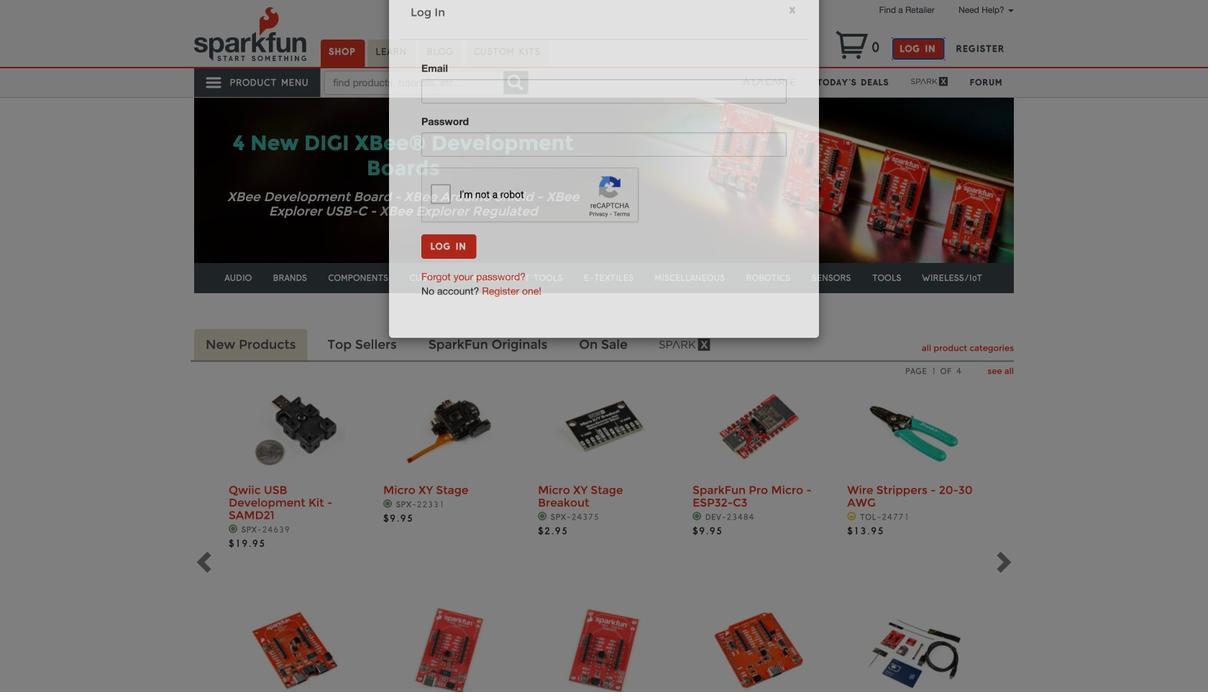 Task type: describe. For each thing, give the bounding box(es) containing it.
in stock image for micro xy stage breakout image
[[538, 512, 548, 521]]

sparkfun digi xbee® development board image
[[244, 601, 345, 693]]

34 available image
[[847, 512, 857, 521]]

in stock image for sparkfun pro micro - esp32-c3 image
[[693, 512, 702, 521]]

sparkfun digi xbee® arduino shield - usb-c (qwiic) image
[[709, 601, 809, 693]]

sparkfun pro micro - esp32-c3 image
[[709, 378, 809, 479]]

qwiic usb development kit - samd21 image
[[244, 378, 345, 479]]

micro xy stage breakout image
[[554, 378, 655, 479]]

in stock image for 'qwiic usb development kit - samd21' image
[[229, 525, 238, 534]]

sparkfun digi xbee® kit image
[[863, 601, 964, 693]]



Task type: vqa. For each thing, say whether or not it's contained in the screenshot.
1st in stock image from left
yes



Task type: locate. For each thing, give the bounding box(es) containing it.
in stock image
[[538, 512, 548, 521], [693, 512, 702, 521]]

0 vertical spatial in stock image
[[383, 500, 393, 508]]

in stock image for "micro xy stage" image
[[383, 500, 393, 508]]

None email field
[[422, 109, 787, 133]]

in stock image
[[383, 500, 393, 508], [229, 525, 238, 534]]

1 in stock image from the left
[[538, 512, 548, 521]]

1 vertical spatial in stock image
[[229, 525, 238, 534]]

0 horizontal spatial in stock image
[[538, 512, 548, 521]]

find products, tutorials, etc... text field
[[324, 70, 504, 95]]

1 horizontal spatial in stock image
[[383, 500, 393, 508]]

form
[[422, 91, 787, 288]]

1 horizontal spatial in stock image
[[693, 512, 702, 521]]

sparkfun digi xbee® explorer usb-c image
[[399, 601, 500, 693]]

2 in stock image from the left
[[693, 512, 702, 521]]

wire strippers - 20-30 awg image
[[863, 378, 964, 479]]

sparkfun digi xbee® explorer regulated image
[[554, 601, 655, 693]]

0 horizontal spatial in stock image
[[229, 525, 238, 534]]

None password field
[[422, 162, 787, 186]]

list box
[[229, 366, 980, 693]]

micro xy stage image
[[399, 378, 500, 479]]

None submit
[[422, 264, 477, 288]]



